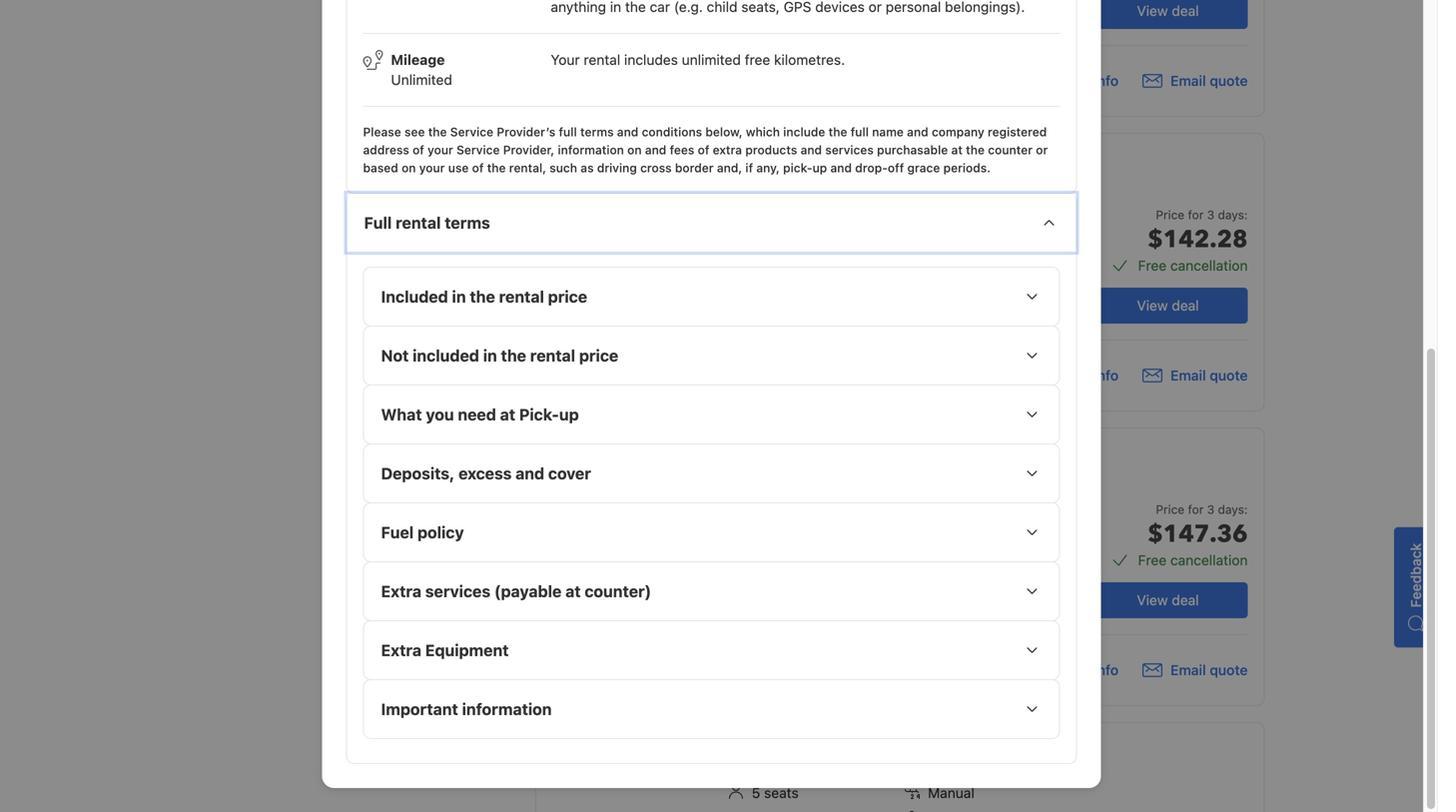 Task type: vqa. For each thing, say whether or not it's contained in the screenshot.
second Email from the bottom
yes



Task type: describe. For each thing, give the bounding box(es) containing it.
intermediate
[[728, 739, 854, 767]]

supplied by key'n go by goldcar image
[[553, 66, 615, 96]]

terms inside dropdown button
[[445, 213, 490, 232]]

1 info from the top
[[1094, 72, 1119, 89]]

at for what you need at pick-up
[[500, 405, 515, 424]]

important information region
[[347, 0, 1076, 193]]

policy
[[418, 523, 464, 542]]

the inside dropdown button
[[501, 346, 526, 365]]

1 mileage from the top
[[817, 251, 867, 268]]

5 for $147.36
[[752, 490, 760, 506]]

seats for $142.28
[[764, 195, 799, 212]]

500x
[[843, 157, 873, 171]]

1 view deal from the top
[[1137, 2, 1199, 19]]

for for $147.36
[[1188, 502, 1204, 516]]

price for $147.36
[[1156, 502, 1185, 516]]

quote for $142.28
[[1210, 367, 1248, 384]]

2 mileage from the top
[[817, 546, 867, 562]]

products
[[745, 143, 797, 157]]

what you need at pick-up button
[[364, 385, 1059, 443]]

extra equipment button
[[364, 621, 1059, 679]]

conditions
[[642, 125, 702, 139]]

1 vertical spatial on
[[402, 161, 416, 175]]

includes
[[624, 51, 678, 68]]

extra services (payable at counter)
[[381, 582, 652, 601]]

deposits, excess and cover button
[[364, 444, 1059, 502]]

in inside dropdown button
[[452, 287, 466, 306]]

1 vertical spatial unlimited
[[752, 251, 813, 268]]

not included in the rental price button
[[364, 326, 1059, 384]]

excess
[[459, 464, 512, 483]]

1 quote from the top
[[1210, 72, 1248, 89]]

deposits,
[[381, 464, 455, 483]]

at inside the please see the service provider's full terms and conditions below, which include the full name and company registered address of your service provider, information on and fees of extra products and services purchasable at the counter or based on your use of the rental, such as driving cross border and, if any, pick-up and drop-off grace periods.
[[951, 143, 963, 157]]

days: for $147.36
[[1218, 502, 1248, 516]]

0 vertical spatial your
[[428, 143, 453, 157]]

5 seats for $147.36
[[752, 490, 799, 506]]

counter)
[[585, 582, 652, 601]]

counter
[[988, 143, 1033, 157]]

1 manual from the top
[[928, 195, 975, 212]]

extra for extra services (payable at counter)
[[381, 582, 422, 601]]

as
[[581, 161, 594, 175]]

view deal for $147.36
[[1137, 592, 1199, 608]]

any,
[[757, 161, 780, 175]]

need
[[458, 405, 496, 424]]

mileage unlimited
[[391, 51, 452, 88]]

feedback button
[[1394, 527, 1438, 647]]

2 manual from the top
[[928, 785, 975, 801]]

important information
[[381, 699, 552, 718]]

deposits, excess and cover
[[381, 464, 591, 483]]

full rental terms
[[364, 213, 490, 232]]

compact fiat 500x or similar
[[728, 150, 928, 177]]

provider,
[[503, 143, 555, 157]]

up inside the please see the service provider's full terms and conditions below, which include the full name and company registered address of your service provider, information on and fees of extra products and services purchasable at the counter or based on your use of the rental, such as driving cross border and, if any, pick-up and drop-off grace periods.
[[813, 161, 827, 175]]

free cancellation for $147.36
[[1138, 552, 1248, 568]]

what you need at pick-up
[[381, 405, 579, 424]]

rental up 'pick-'
[[530, 346, 575, 365]]

fiat
[[819, 157, 839, 171]]

based
[[363, 161, 398, 175]]

cancellation for $142.28
[[1171, 257, 1248, 274]]

up inside dropdown button
[[559, 405, 579, 424]]

info for $147.36
[[1094, 662, 1119, 678]]

email quote button for $147.36
[[1143, 660, 1248, 680]]

or inside the please see the service provider's full terms and conditions below, which include the full name and company registered address of your service provider, information on and fees of extra products and services purchasable at the counter or based on your use of the rental, such as driving cross border and, if any, pick-up and drop-off grace periods.
[[1036, 143, 1048, 157]]

purchasable
[[877, 143, 948, 157]]

not
[[381, 346, 409, 365]]

product card group containing view deal
[[535, 0, 1265, 117]]

cover
[[548, 464, 591, 483]]

services inside the please see the service provider's full terms and conditions below, which include the full name and company registered address of your service provider, information on and fees of extra products and services purchasable at the counter or based on your use of the rental, such as driving cross border and, if any, pick-up and drop-off grace periods.
[[825, 143, 874, 157]]

email for $147.36
[[1171, 662, 1206, 678]]

dialog containing full rental terms
[[298, 0, 1125, 812]]

rental,
[[509, 161, 546, 175]]

deal for $142.28
[[1172, 297, 1199, 314]]

you
[[426, 405, 454, 424]]

border
[[675, 161, 714, 175]]

unlimited
[[682, 51, 741, 68]]

email quote button for $142.28
[[1143, 366, 1248, 386]]

fuel
[[381, 523, 414, 542]]

3 5 seats from the top
[[752, 785, 799, 801]]

terms inside the please see the service provider's full terms and conditions below, which include the full name and company registered address of your service provider, information on and fees of extra products and services purchasable at the counter or based on your use of the rental, such as driving cross border and, if any, pick-up and drop-off grace periods.
[[580, 125, 614, 139]]

1 horizontal spatial of
[[472, 161, 484, 175]]

full
[[364, 213, 392, 232]]

please see the service provider's full terms and conditions below, which include the full name and company registered address of your service provider, information on and fees of extra products and services purchasable at the counter or based on your use of the rental, such as driving cross border and, if any, pick-up and drop-off grace periods.
[[363, 125, 1048, 175]]

include
[[783, 125, 825, 139]]

the right see
[[428, 125, 447, 139]]

the up 'fiat'
[[829, 125, 848, 139]]

1 deal from the top
[[1172, 2, 1199, 19]]

periods.
[[944, 161, 991, 175]]

1 email from the top
[[1171, 72, 1206, 89]]

drop-
[[855, 161, 888, 175]]

extra services (payable at counter) button
[[364, 562, 1059, 620]]

company
[[932, 125, 985, 139]]

and down include in the top of the page
[[801, 143, 822, 157]]

cross
[[640, 161, 672, 175]]

email quote for $147.36
[[1171, 662, 1248, 678]]

$142.28
[[1148, 223, 1248, 256]]

1 email quote from the top
[[1171, 72, 1248, 89]]

s.
[[834, 51, 845, 68]]

full rental terms button
[[347, 194, 1076, 251]]

view deal button for $142.28
[[1088, 288, 1248, 324]]

such
[[550, 161, 577, 175]]

price for 3 days: $147.36
[[1148, 502, 1248, 551]]

price inside dropdown button
[[548, 287, 587, 306]]

important info button for $142.28
[[997, 366, 1119, 386]]

1 vertical spatial your
[[419, 161, 445, 175]]

important info for $147.36
[[1025, 662, 1119, 678]]

5 for $142.28
[[752, 195, 760, 212]]

free cancellation for $142.28
[[1138, 257, 1248, 274]]

feedback
[[1408, 543, 1424, 607]]

fees
[[670, 143, 695, 157]]

price inside dropdown button
[[579, 346, 619, 365]]

and up cross
[[645, 143, 667, 157]]

at for extra services (payable at counter)
[[566, 582, 581, 601]]

your
[[551, 51, 580, 68]]

5 seats for $142.28
[[752, 195, 799, 212]]

included in the rental price
[[381, 287, 587, 306]]

the up 'periods.'
[[966, 143, 985, 157]]

mileage
[[391, 51, 445, 68]]

extra
[[713, 143, 742, 157]]



Task type: locate. For each thing, give the bounding box(es) containing it.
price for $142.28
[[1156, 208, 1185, 222]]

your rental includes unlimited free kilometre s.
[[551, 51, 845, 68]]

0 vertical spatial email quote
[[1171, 72, 1248, 89]]

3 important info button from the top
[[997, 660, 1119, 680]]

days: inside price for 3 days: $147.36
[[1218, 502, 1248, 516]]

0 horizontal spatial information
[[462, 699, 552, 718]]

2 vertical spatial email quote button
[[1143, 660, 1248, 680]]

seats down intermediate
[[764, 785, 799, 801]]

1 horizontal spatial or
[[1036, 143, 1048, 157]]

days: up $142.28
[[1218, 208, 1248, 222]]

0 horizontal spatial in
[[452, 287, 466, 306]]

price inside price for 3 days: $147.36
[[1156, 502, 1185, 516]]

0 vertical spatial information
[[558, 143, 624, 157]]

2 vertical spatial seats
[[764, 785, 799, 801]]

1 days: from the top
[[1218, 208, 1248, 222]]

similar
[[892, 157, 928, 171]]

1 free cancellation from the top
[[1138, 257, 1248, 274]]

1 vertical spatial seats
[[764, 490, 799, 506]]

1 vertical spatial info
[[1094, 367, 1119, 384]]

3 important info from the top
[[1025, 662, 1119, 678]]

on up the driving
[[627, 143, 642, 157]]

0 vertical spatial or
[[1036, 143, 1048, 157]]

rental
[[584, 51, 621, 68], [396, 213, 441, 232], [499, 287, 544, 306], [530, 346, 575, 365]]

terms down use
[[445, 213, 490, 232]]

3 up $142.28
[[1207, 208, 1215, 222]]

3 product card group from the top
[[535, 428, 1265, 706]]

up left 500x
[[813, 161, 827, 175]]

0 vertical spatial at
[[951, 143, 963, 157]]

terms up the as
[[580, 125, 614, 139]]

1 vertical spatial important info button
[[997, 366, 1119, 386]]

1 5 seats from the top
[[752, 195, 799, 212]]

0 vertical spatial email quote button
[[1143, 71, 1248, 91]]

1 vertical spatial up
[[559, 405, 579, 424]]

0 vertical spatial service
[[450, 125, 494, 139]]

1 view deal button from the top
[[1088, 0, 1248, 29]]

what
[[381, 405, 422, 424]]

cancellation down $147.36
[[1171, 552, 1248, 568]]

3 email from the top
[[1171, 662, 1206, 678]]

and inside dropdown button
[[516, 464, 545, 483]]

5 seats down suv
[[752, 490, 799, 506]]

rental right your
[[584, 51, 621, 68]]

1 vertical spatial at
[[500, 405, 515, 424]]

at left counter)
[[566, 582, 581, 601]]

included in the rental price button
[[364, 267, 1059, 325]]

0 vertical spatial free cancellation
[[1138, 257, 1248, 274]]

seats
[[764, 195, 799, 212], [764, 490, 799, 506], [764, 785, 799, 801]]

0 vertical spatial manual
[[928, 195, 975, 212]]

0 vertical spatial 5 seats
[[752, 195, 799, 212]]

kilometre
[[774, 51, 834, 68]]

0 vertical spatial terms
[[580, 125, 614, 139]]

important info for $142.28
[[1025, 367, 1119, 384]]

2 vertical spatial view
[[1137, 592, 1168, 608]]

1 vertical spatial quote
[[1210, 367, 1248, 384]]

2 product card group from the top
[[535, 133, 1265, 412]]

3 deal from the top
[[1172, 592, 1199, 608]]

2 view deal from the top
[[1137, 297, 1199, 314]]

1 free from the top
[[1138, 257, 1167, 274]]

0 vertical spatial 5
[[752, 195, 760, 212]]

cancellation
[[1171, 257, 1248, 274], [1171, 552, 1248, 568]]

compact
[[728, 150, 815, 177]]

cancellation down $142.28
[[1171, 257, 1248, 274]]

1 vertical spatial view deal
[[1137, 297, 1199, 314]]

0 horizontal spatial terms
[[445, 213, 490, 232]]

or
[[1036, 143, 1048, 157], [876, 157, 888, 171]]

2 vertical spatial 5 seats
[[752, 785, 799, 801]]

price up $147.36
[[1156, 502, 1185, 516]]

the up not included in the rental price
[[470, 287, 495, 306]]

1 vertical spatial email quote button
[[1143, 366, 1248, 386]]

unlimited
[[391, 71, 452, 88], [752, 251, 813, 268], [752, 546, 813, 562]]

5 down if
[[752, 195, 760, 212]]

in inside dropdown button
[[483, 346, 497, 365]]

extra equipment
[[381, 641, 509, 660]]

0 vertical spatial up
[[813, 161, 827, 175]]

1 horizontal spatial services
[[825, 143, 874, 157]]

2 vertical spatial info
[[1094, 662, 1119, 678]]

free down $142.28
[[1138, 257, 1167, 274]]

2 for from the top
[[1188, 502, 1204, 516]]

up
[[813, 161, 827, 175], [559, 405, 579, 424]]

information
[[558, 143, 624, 157], [462, 699, 552, 718]]

not included in the rental price
[[381, 346, 619, 365]]

2 vertical spatial at
[[566, 582, 581, 601]]

address
[[363, 143, 409, 157]]

fuel policy
[[381, 523, 464, 542]]

off
[[888, 161, 904, 175]]

services
[[825, 143, 874, 157], [425, 582, 491, 601]]

2 vertical spatial important info button
[[997, 660, 1119, 680]]

2 vertical spatial view deal button
[[1088, 582, 1248, 618]]

product card group
[[535, 0, 1265, 117], [535, 133, 1265, 412], [535, 428, 1265, 706], [535, 722, 1265, 812]]

and up the driving
[[617, 125, 639, 139]]

0 vertical spatial quote
[[1210, 72, 1248, 89]]

email quote
[[1171, 72, 1248, 89], [1171, 367, 1248, 384], [1171, 662, 1248, 678]]

2 vertical spatial 5
[[752, 785, 760, 801]]

3 5 from the top
[[752, 785, 760, 801]]

2 quote from the top
[[1210, 367, 1248, 384]]

2 email quote from the top
[[1171, 367, 1248, 384]]

1 extra from the top
[[381, 582, 422, 601]]

fuel policy button
[[364, 503, 1059, 561]]

1 product card group from the top
[[535, 0, 1265, 117]]

extra for extra equipment
[[381, 641, 422, 660]]

for inside price for 3 days: $142.28
[[1188, 208, 1204, 222]]

free for $142.28
[[1138, 257, 1167, 274]]

or inside compact fiat 500x or similar
[[876, 157, 888, 171]]

information inside 'dropdown button'
[[462, 699, 552, 718]]

0 vertical spatial extra
[[381, 582, 422, 601]]

price up $142.28
[[1156, 208, 1185, 222]]

and,
[[717, 161, 742, 175]]

days: inside price for 3 days: $142.28
[[1218, 208, 1248, 222]]

rental inside important information region
[[584, 51, 621, 68]]

for up $147.36
[[1188, 502, 1204, 516]]

2 important info button from the top
[[997, 366, 1119, 386]]

0 vertical spatial 3
[[1207, 208, 1215, 222]]

important
[[1025, 72, 1090, 89], [1025, 367, 1090, 384], [1025, 662, 1090, 678], [381, 699, 458, 718]]

1 for from the top
[[1188, 208, 1204, 222]]

which
[[746, 125, 780, 139]]

automatic
[[928, 490, 993, 506]]

1 horizontal spatial at
[[566, 582, 581, 601]]

3 view deal from the top
[[1137, 592, 1199, 608]]

(payable
[[494, 582, 562, 601]]

2 view deal button from the top
[[1088, 288, 1248, 324]]

product card group containing $142.28
[[535, 133, 1265, 412]]

3 quote from the top
[[1210, 662, 1248, 678]]

1 vertical spatial for
[[1188, 502, 1204, 516]]

rental up not included in the rental price
[[499, 287, 544, 306]]

1 vertical spatial or
[[876, 157, 888, 171]]

0 horizontal spatial of
[[413, 143, 424, 157]]

1 price from the top
[[1156, 208, 1185, 222]]

0 horizontal spatial full
[[559, 125, 577, 139]]

2 vertical spatial email
[[1171, 662, 1206, 678]]

1 vertical spatial cancellation
[[1171, 552, 1248, 568]]

in
[[452, 287, 466, 306], [483, 346, 497, 365]]

1 vertical spatial unlimited mileage
[[752, 546, 867, 562]]

your up use
[[428, 143, 453, 157]]

0 vertical spatial view deal button
[[1088, 0, 1248, 29]]

1 cancellation from the top
[[1171, 257, 1248, 274]]

provider's
[[497, 125, 556, 139]]

services up 500x
[[825, 143, 874, 157]]

pick-
[[783, 161, 813, 175]]

2 price from the top
[[1156, 502, 1185, 516]]

0 horizontal spatial or
[[876, 157, 888, 171]]

at down company
[[951, 143, 963, 157]]

2 vertical spatial quote
[[1210, 662, 1248, 678]]

0 vertical spatial unlimited
[[391, 71, 452, 88]]

the
[[428, 125, 447, 139], [829, 125, 848, 139], [966, 143, 985, 157], [487, 161, 506, 175], [470, 287, 495, 306], [501, 346, 526, 365]]

dialog
[[298, 0, 1125, 812]]

free
[[745, 51, 770, 68]]

mileage
[[817, 251, 867, 268], [817, 546, 867, 562]]

below,
[[706, 125, 743, 139]]

5 down intermediate
[[752, 785, 760, 801]]

information inside the please see the service provider's full terms and conditions below, which include the full name and company registered address of your service provider, information on and fees of extra products and services purchasable at the counter or based on your use of the rental, such as driving cross border and, if any, pick-up and drop-off grace periods.
[[558, 143, 624, 157]]

extra
[[381, 582, 422, 601], [381, 641, 422, 660]]

suv
[[728, 444, 768, 472]]

seats down any,
[[764, 195, 799, 212]]

product card group containing intermediate
[[535, 722, 1265, 812]]

extra down the fuel
[[381, 582, 422, 601]]

the inside dropdown button
[[470, 287, 495, 306]]

$147.36
[[1148, 518, 1248, 551]]

and up purchasable
[[907, 125, 929, 139]]

1 view from the top
[[1137, 2, 1168, 19]]

days: up $147.36
[[1218, 502, 1248, 516]]

your left use
[[419, 161, 445, 175]]

1 vertical spatial 5 seats
[[752, 490, 799, 506]]

3 email quote from the top
[[1171, 662, 1248, 678]]

0 vertical spatial on
[[627, 143, 642, 157]]

the up 'pick-'
[[501, 346, 526, 365]]

use
[[448, 161, 469, 175]]

supplied by sixt image
[[553, 655, 615, 685]]

2 5 from the top
[[752, 490, 760, 506]]

4 product card group from the top
[[535, 722, 1265, 812]]

2 unlimited mileage from the top
[[752, 546, 867, 562]]

services up equipment
[[425, 582, 491, 601]]

or right 500x
[[876, 157, 888, 171]]

1 horizontal spatial up
[[813, 161, 827, 175]]

2 email quote button from the top
[[1143, 366, 1248, 386]]

3 seats from the top
[[764, 785, 799, 801]]

2 3 from the top
[[1207, 502, 1215, 516]]

3 inside price for 3 days: $147.36
[[1207, 502, 1215, 516]]

supplied by avis image
[[553, 361, 615, 391]]

unlimited mileage
[[752, 251, 867, 268], [752, 546, 867, 562]]

full up such
[[559, 125, 577, 139]]

important information button
[[364, 680, 1059, 738]]

and left drop- at the top
[[831, 161, 852, 175]]

1 vertical spatial 3
[[1207, 502, 1215, 516]]

2 vertical spatial deal
[[1172, 592, 1199, 608]]

1 vertical spatial free cancellation
[[1138, 552, 1248, 568]]

5 seats down intermediate
[[752, 785, 799, 801]]

price
[[1156, 208, 1185, 222], [1156, 502, 1185, 516]]

2 vertical spatial view deal
[[1137, 592, 1199, 608]]

3 for $147.36
[[1207, 502, 1215, 516]]

the left rental,
[[487, 161, 506, 175]]

3 up $147.36
[[1207, 502, 1215, 516]]

0 vertical spatial mileage
[[817, 251, 867, 268]]

2 5 seats from the top
[[752, 490, 799, 506]]

1 horizontal spatial information
[[558, 143, 624, 157]]

2 days: from the top
[[1218, 502, 1248, 516]]

1 horizontal spatial full
[[851, 125, 869, 139]]

0 horizontal spatial up
[[559, 405, 579, 424]]

3 info from the top
[[1094, 662, 1119, 678]]

0 vertical spatial important info button
[[997, 71, 1119, 91]]

0 vertical spatial info
[[1094, 72, 1119, 89]]

0 vertical spatial view
[[1137, 2, 1168, 19]]

2 email from the top
[[1171, 367, 1206, 384]]

of down see
[[413, 143, 424, 157]]

seats for $147.36
[[764, 490, 799, 506]]

2 full from the left
[[851, 125, 869, 139]]

your
[[428, 143, 453, 157], [419, 161, 445, 175]]

price inside price for 3 days: $142.28
[[1156, 208, 1185, 222]]

2 horizontal spatial of
[[698, 143, 710, 157]]

1 email quote button from the top
[[1143, 71, 1248, 91]]

1 vertical spatial view deal button
[[1088, 288, 1248, 324]]

1 seats from the top
[[764, 195, 799, 212]]

at
[[951, 143, 963, 157], [500, 405, 515, 424], [566, 582, 581, 601]]

2 view from the top
[[1137, 297, 1168, 314]]

2 important info from the top
[[1025, 367, 1119, 384]]

important inside 'dropdown button'
[[381, 699, 458, 718]]

0 vertical spatial for
[[1188, 208, 1204, 222]]

1 important info from the top
[[1025, 72, 1119, 89]]

cancellation for $147.36
[[1171, 552, 1248, 568]]

1 vertical spatial deal
[[1172, 297, 1199, 314]]

services inside extra services (payable at counter) dropdown button
[[425, 582, 491, 601]]

2 free cancellation from the top
[[1138, 552, 1248, 568]]

3 view deal button from the top
[[1088, 582, 1248, 618]]

0 vertical spatial price
[[1156, 208, 1185, 222]]

deal for $147.36
[[1172, 592, 1199, 608]]

up down supplied by avis image
[[559, 405, 579, 424]]

included
[[381, 287, 448, 306]]

view
[[1137, 2, 1168, 19], [1137, 297, 1168, 314], [1137, 592, 1168, 608]]

0 vertical spatial days:
[[1218, 208, 1248, 222]]

important info button for $147.36
[[997, 660, 1119, 680]]

email for $142.28
[[1171, 367, 1206, 384]]

for for $142.28
[[1188, 208, 1204, 222]]

2 vertical spatial important info
[[1025, 662, 1119, 678]]

1 unlimited mileage from the top
[[752, 251, 867, 268]]

1 vertical spatial service
[[457, 143, 500, 157]]

included
[[413, 346, 479, 365]]

1 vertical spatial mileage
[[817, 546, 867, 562]]

for
[[1188, 208, 1204, 222], [1188, 502, 1204, 516]]

equipment
[[425, 641, 509, 660]]

or down "registered"
[[1036, 143, 1048, 157]]

2 extra from the top
[[381, 641, 422, 660]]

free cancellation down $142.28
[[1138, 257, 1248, 274]]

name
[[872, 125, 904, 139]]

rental inside dropdown button
[[499, 287, 544, 306]]

1 horizontal spatial in
[[483, 346, 497, 365]]

pick-
[[519, 405, 559, 424]]

full left name
[[851, 125, 869, 139]]

information up the as
[[558, 143, 624, 157]]

5 down suv
[[752, 490, 760, 506]]

free down $147.36
[[1138, 552, 1167, 568]]

free for $147.36
[[1138, 552, 1167, 568]]

2 cancellation from the top
[[1171, 552, 1248, 568]]

1 full from the left
[[559, 125, 577, 139]]

on
[[627, 143, 642, 157], [402, 161, 416, 175]]

days: for $142.28
[[1218, 208, 1248, 222]]

view deal button for $147.36
[[1088, 582, 1248, 618]]

grace
[[907, 161, 940, 175]]

1 vertical spatial email quote
[[1171, 367, 1248, 384]]

1 3 from the top
[[1207, 208, 1215, 222]]

3 view from the top
[[1137, 592, 1168, 608]]

full
[[559, 125, 577, 139], [851, 125, 869, 139]]

2 vertical spatial unlimited
[[752, 546, 813, 562]]

2 vertical spatial email quote
[[1171, 662, 1248, 678]]

if
[[746, 161, 753, 175]]

email quote for $142.28
[[1171, 367, 1248, 384]]

1 vertical spatial days:
[[1218, 502, 1248, 516]]

1 vertical spatial in
[[483, 346, 497, 365]]

3 inside price for 3 days: $142.28
[[1207, 208, 1215, 222]]

0 vertical spatial deal
[[1172, 2, 1199, 19]]

0 vertical spatial price
[[548, 287, 587, 306]]

1 important info button from the top
[[997, 71, 1119, 91]]

see
[[405, 125, 425, 139]]

1 vertical spatial 5
[[752, 490, 760, 506]]

1 vertical spatial price
[[1156, 502, 1185, 516]]

1 vertical spatial important info
[[1025, 367, 1119, 384]]

and
[[617, 125, 639, 139], [907, 125, 929, 139], [645, 143, 667, 157], [801, 143, 822, 157], [831, 161, 852, 175], [516, 464, 545, 483]]

2 deal from the top
[[1172, 297, 1199, 314]]

1 vertical spatial free
[[1138, 552, 1167, 568]]

unlimited inside important information region
[[391, 71, 452, 88]]

free
[[1138, 257, 1167, 274], [1138, 552, 1167, 568]]

5
[[752, 195, 760, 212], [752, 490, 760, 506], [752, 785, 760, 801]]

information down equipment
[[462, 699, 552, 718]]

price for 3 days: $142.28
[[1148, 208, 1248, 256]]

at right 'need' on the left
[[500, 405, 515, 424]]

seats down suv
[[764, 490, 799, 506]]

rental right full
[[396, 213, 441, 232]]

important info button
[[997, 71, 1119, 91], [997, 366, 1119, 386], [997, 660, 1119, 680]]

2 free from the top
[[1138, 552, 1167, 568]]

0 horizontal spatial on
[[402, 161, 416, 175]]

5 seats down any,
[[752, 195, 799, 212]]

0 vertical spatial important info
[[1025, 72, 1119, 89]]

0 vertical spatial free
[[1138, 257, 1167, 274]]

extra left equipment
[[381, 641, 422, 660]]

1 5 from the top
[[752, 195, 760, 212]]

of
[[413, 143, 424, 157], [698, 143, 710, 157], [472, 161, 484, 175]]

1 vertical spatial price
[[579, 346, 619, 365]]

0 vertical spatial services
[[825, 143, 874, 157]]

0 horizontal spatial services
[[425, 582, 491, 601]]

of up border
[[698, 143, 710, 157]]

0 vertical spatial unlimited mileage
[[752, 251, 867, 268]]

quote for $147.36
[[1210, 662, 1248, 678]]

and left cover
[[516, 464, 545, 483]]

for up $142.28
[[1188, 208, 1204, 222]]

1 vertical spatial extra
[[381, 641, 422, 660]]

2 seats from the top
[[764, 490, 799, 506]]

terms
[[580, 125, 614, 139], [445, 213, 490, 232]]

product card group containing $147.36
[[535, 428, 1265, 706]]

email quote button
[[1143, 71, 1248, 91], [1143, 366, 1248, 386], [1143, 660, 1248, 680]]

view for $142.28
[[1137, 297, 1168, 314]]

view deal for $142.28
[[1137, 297, 1199, 314]]

0 vertical spatial email
[[1171, 72, 1206, 89]]

free cancellation down $147.36
[[1138, 552, 1248, 568]]

3 for $142.28
[[1207, 208, 1215, 222]]

please
[[363, 125, 401, 139]]

for inside price for 3 days: $147.36
[[1188, 502, 1204, 516]]

2 info from the top
[[1094, 367, 1119, 384]]

view deal
[[1137, 2, 1199, 19], [1137, 297, 1199, 314], [1137, 592, 1199, 608]]

2 horizontal spatial at
[[951, 143, 963, 157]]

driving
[[597, 161, 637, 175]]

on right based
[[402, 161, 416, 175]]

0 vertical spatial seats
[[764, 195, 799, 212]]

info for $142.28
[[1094, 367, 1119, 384]]

1 vertical spatial services
[[425, 582, 491, 601]]

1 horizontal spatial terms
[[580, 125, 614, 139]]

3 email quote button from the top
[[1143, 660, 1248, 680]]

of right use
[[472, 161, 484, 175]]

registered
[[988, 125, 1047, 139]]

view for $147.36
[[1137, 592, 1168, 608]]



